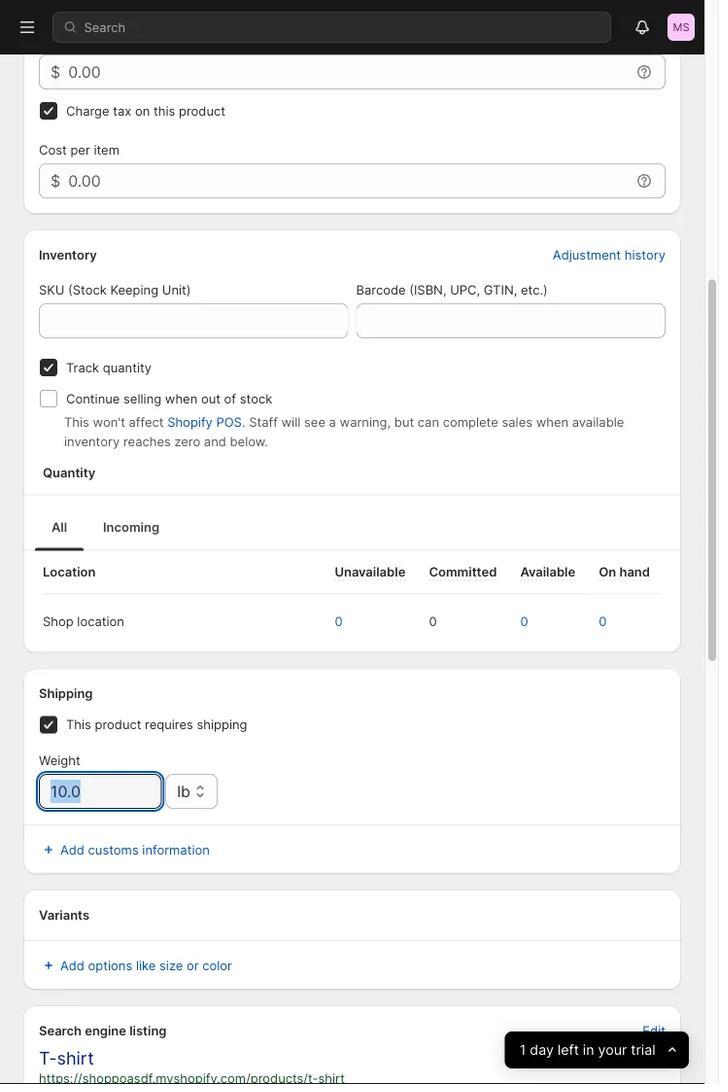 Task type: locate. For each thing, give the bounding box(es) containing it.
0 horizontal spatial product
[[95, 718, 141, 733]]

2 add from the top
[[60, 959, 85, 974]]

day
[[531, 1042, 554, 1059]]

sku (stock keeping unit)
[[39, 283, 191, 298]]

but
[[395, 415, 415, 430]]

can
[[418, 415, 440, 430]]

zero
[[175, 435, 201, 450]]

and
[[204, 435, 227, 450]]

my store image
[[668, 14, 695, 41]]

sku
[[39, 283, 65, 298]]

when right sales
[[537, 415, 569, 430]]

shirt
[[57, 1049, 94, 1070]]

inventory
[[64, 435, 120, 450]]

add customs information
[[60, 843, 210, 858]]

0 down on
[[599, 615, 607, 630]]

(stock
[[68, 283, 107, 298]]

t-shirt
[[39, 1049, 94, 1070]]

0 vertical spatial add
[[60, 843, 85, 858]]

product right this
[[179, 104, 226, 119]]

search up t-shirt
[[39, 1024, 82, 1039]]

this
[[64, 415, 89, 430], [66, 718, 91, 733]]

0 button down available
[[511, 607, 558, 638]]

$ down cost at the left of the page
[[51, 172, 61, 191]]

0 down committed
[[429, 615, 437, 630]]

complete
[[443, 415, 499, 430]]

1 vertical spatial $
[[51, 172, 61, 191]]

0 horizontal spatial search
[[39, 1024, 82, 1039]]

0 down unavailable
[[335, 615, 343, 630]]

1 add from the top
[[60, 843, 85, 858]]

this
[[154, 104, 175, 119]]

2 $ from the top
[[51, 172, 61, 191]]

1 vertical spatial when
[[537, 415, 569, 430]]

affect
[[129, 415, 164, 430]]

information
[[142, 843, 210, 858]]

compare-
[[39, 34, 99, 49]]

this up inventory
[[64, 415, 89, 430]]

quantity
[[103, 360, 152, 375]]

like
[[136, 959, 156, 974]]

shopify pos link
[[167, 415, 242, 430]]

0 vertical spatial when
[[165, 391, 198, 407]]

add customs information button
[[27, 835, 678, 866]]

1 day left in your trial
[[520, 1042, 656, 1059]]

hand
[[620, 565, 651, 580]]

when up shopify
[[165, 391, 198, 407]]

$ for compare-
[[51, 63, 61, 82]]

barcode
[[356, 283, 406, 298]]

0 vertical spatial $
[[51, 63, 61, 82]]

0
[[335, 615, 343, 630], [429, 615, 437, 630], [521, 615, 529, 630], [599, 615, 607, 630]]

0 button down committed
[[420, 607, 466, 638]]

upc,
[[451, 283, 481, 298]]

1 horizontal spatial when
[[537, 415, 569, 430]]

staff
[[249, 415, 278, 430]]

cost
[[39, 142, 67, 158]]

item
[[94, 142, 120, 158]]

unavailable
[[335, 565, 406, 580]]

Cost per item text field
[[68, 164, 631, 199]]

trial
[[632, 1042, 656, 1059]]

1 vertical spatial this
[[66, 718, 91, 733]]

$
[[51, 63, 61, 82], [51, 172, 61, 191]]

product left requires
[[95, 718, 141, 733]]

a
[[329, 415, 336, 430]]

charge tax on this product
[[66, 104, 226, 119]]

at
[[99, 34, 111, 49]]

0 button down unavailable
[[325, 607, 372, 638]]

0 down available
[[521, 615, 529, 630]]

in
[[584, 1042, 595, 1059]]

variants
[[39, 908, 90, 923]]

weight
[[39, 753, 80, 768]]

0 button down on
[[590, 607, 636, 638]]

add
[[60, 843, 85, 858], [60, 959, 85, 974]]

incoming
[[103, 520, 160, 535]]

continue
[[66, 391, 120, 407]]

$ down compare-
[[51, 63, 61, 82]]

charge
[[66, 104, 109, 119]]

(isbn,
[[410, 283, 447, 298]]

1 horizontal spatial search
[[84, 19, 126, 35]]

2 0 from the left
[[429, 615, 437, 630]]

1 $ from the top
[[51, 63, 61, 82]]

see
[[304, 415, 326, 430]]

$ for cost
[[51, 172, 61, 191]]

search inside button
[[84, 19, 126, 35]]

1 vertical spatial add
[[60, 959, 85, 974]]

warning,
[[340, 415, 391, 430]]

0 vertical spatial this
[[64, 415, 89, 430]]

edit
[[643, 1024, 666, 1039]]

all
[[51, 520, 67, 535]]

search
[[84, 19, 126, 35], [39, 1024, 82, 1039]]

1 0 button from the left
[[325, 607, 372, 638]]

search up charge
[[84, 19, 126, 35]]

add left customs
[[60, 843, 85, 858]]

this down the shipping
[[66, 718, 91, 733]]

incoming button
[[88, 505, 175, 551]]

1 horizontal spatial product
[[179, 104, 226, 119]]

product
[[179, 104, 226, 119], [95, 718, 141, 733]]

track
[[66, 360, 99, 375]]

Compare-at price text field
[[68, 55, 631, 90]]

lb
[[177, 782, 191, 801]]

location
[[77, 615, 124, 630]]

below.
[[230, 435, 268, 450]]

listing
[[130, 1024, 167, 1039]]

add left the options
[[60, 959, 85, 974]]

0 vertical spatial search
[[84, 19, 126, 35]]

tab list
[[31, 504, 674, 551]]

shopify
[[167, 415, 213, 430]]

reaches
[[123, 435, 171, 450]]

unit)
[[162, 283, 191, 298]]

etc.)
[[521, 283, 548, 298]]

on
[[135, 104, 150, 119]]

1 vertical spatial search
[[39, 1024, 82, 1039]]



Task type: vqa. For each thing, say whether or not it's contained in the screenshot.
Compare-
yes



Task type: describe. For each thing, give the bounding box(es) containing it.
keeping
[[110, 283, 159, 298]]

location
[[43, 565, 96, 580]]

.
[[242, 415, 246, 430]]

add for add customs information
[[60, 843, 85, 858]]

search for search
[[84, 19, 126, 35]]

shipping
[[39, 687, 93, 702]]

sales
[[502, 415, 533, 430]]

0 vertical spatial product
[[179, 104, 226, 119]]

t-
[[39, 1049, 57, 1070]]

2 0 button from the left
[[420, 607, 466, 638]]

your
[[599, 1042, 628, 1059]]

3 0 button from the left
[[511, 607, 558, 638]]

Barcode (ISBN, UPC, GTIN, etc.) text field
[[356, 304, 666, 339]]

0 horizontal spatial when
[[165, 391, 198, 407]]

out
[[201, 391, 221, 407]]

left
[[558, 1042, 580, 1059]]

or
[[187, 959, 199, 974]]

color
[[203, 959, 232, 974]]

ms button
[[666, 12, 697, 43]]

this won't affect shopify pos
[[64, 415, 242, 430]]

this product requires shipping
[[66, 718, 248, 733]]

tab list containing all
[[31, 504, 674, 551]]

adjustment history
[[553, 248, 666, 263]]

tax
[[113, 104, 132, 119]]

selling
[[124, 391, 162, 407]]

this for this won't affect shopify pos
[[64, 415, 89, 430]]

Weight text field
[[39, 775, 162, 810]]

1 day left in your trial button
[[505, 1032, 690, 1069]]

this for this product requires shipping
[[66, 718, 91, 733]]

search button
[[53, 12, 612, 43]]

barcode (isbn, upc, gtin, etc.)
[[356, 283, 548, 298]]

search engine listing
[[39, 1024, 167, 1039]]

requires
[[145, 718, 193, 733]]

when inside . staff will see a warning, but can complete sales when available inventory reaches zero and below.
[[537, 415, 569, 430]]

history
[[625, 248, 666, 263]]

will
[[282, 415, 301, 430]]

shipping
[[197, 718, 248, 733]]

price
[[114, 34, 144, 49]]

size
[[160, 959, 183, 974]]

compare-at price
[[39, 34, 144, 49]]

add options like size or color
[[60, 959, 232, 974]]

all button
[[31, 505, 88, 551]]

add for add options like size or color
[[60, 959, 85, 974]]

4 0 from the left
[[599, 615, 607, 630]]

available
[[573, 415, 625, 430]]

pos
[[216, 415, 242, 430]]

1
[[520, 1042, 527, 1059]]

4 0 button from the left
[[590, 607, 636, 638]]

inventory
[[39, 248, 97, 263]]

on hand
[[599, 565, 651, 580]]

engine
[[85, 1024, 126, 1039]]

search for search engine listing
[[39, 1024, 82, 1039]]

1 0 from the left
[[335, 615, 343, 630]]

per
[[70, 142, 90, 158]]

of
[[224, 391, 236, 407]]

3 0 from the left
[[521, 615, 529, 630]]

available
[[521, 565, 576, 580]]

. staff will see a warning, but can complete sales when available inventory reaches zero and below.
[[64, 415, 625, 450]]

SKU (Stock Keeping Unit) text field
[[39, 304, 349, 339]]

committed
[[429, 565, 497, 580]]

quantity
[[43, 466, 95, 481]]

won't
[[93, 415, 125, 430]]

cost per item
[[39, 142, 120, 158]]

shop
[[43, 615, 74, 630]]

edit button
[[632, 1018, 678, 1045]]

stock
[[240, 391, 273, 407]]

on
[[599, 565, 617, 580]]

1 vertical spatial product
[[95, 718, 141, 733]]

customs
[[88, 843, 139, 858]]

continue selling when out of stock
[[66, 391, 273, 407]]

shop location
[[43, 615, 124, 630]]

adjustment
[[553, 248, 622, 263]]

options
[[88, 959, 133, 974]]

add options like size or color button
[[27, 951, 244, 982]]

track quantity
[[66, 360, 152, 375]]

gtin,
[[484, 283, 518, 298]]

adjustment history link
[[542, 242, 678, 269]]



